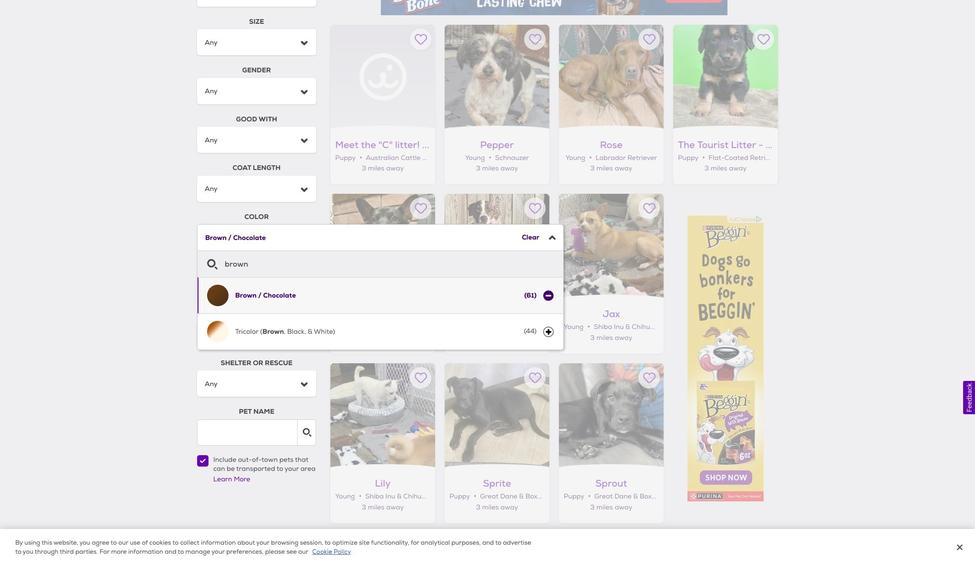 Task type: locate. For each thing, give the bounding box(es) containing it.
privacy alert dialog
[[0, 529, 976, 568]]

advertisement element
[[381, 0, 728, 15], [688, 216, 764, 502]]

None text field
[[197, 420, 316, 446]]

mindi , adoptable dog, young female whippet mix, 3 miles away. image
[[445, 194, 550, 299]]

the tourist litter - sweet, gentle, medium-sized! , adoptable dog, puppy female flat-coated retriever mix, 3 miles away. image
[[674, 25, 778, 129]]

lily , adoptable dog, young female shiba inu & chihuahua mix, 3 miles away. image
[[331, 364, 435, 468]]

sprout , adoptable dog, puppy male great dane & boxer mix, 3 miles away. image
[[559, 364, 664, 468]]

0 vertical spatial advertisement element
[[381, 0, 728, 15]]

list box
[[198, 278, 564, 350]]

Search By Color text field
[[198, 251, 564, 277]]



Task type: describe. For each thing, give the bounding box(es) containing it.
valkyrie , adoptable dog, puppy female siberian husky & american bully mix, 3 miles away. image
[[331, 194, 435, 299]]

jax, adoptable dog, young male shiba inu & chihuahua mix, 3 miles away. image
[[559, 194, 664, 299]]

pepper, adoptable dog, young female schnauzer, 3 miles away. image
[[445, 25, 550, 129]]

select age, puppy, young image
[[205, 0, 293, 7]]

1 vertical spatial advertisement element
[[688, 216, 764, 502]]

sprite , adoptable dog, puppy male great dane & boxer mix, 3 miles away. image
[[445, 364, 550, 468]]

rose , adoptable dog, young female labrador retriever, 3 miles away. image
[[559, 25, 664, 129]]



Task type: vqa. For each thing, say whether or not it's contained in the screenshot.
Jax, adoptable Dog, Young Male Shiba Inu & Chihuahua Mix, 3 miles away. IMAGE on the right of the page
yes



